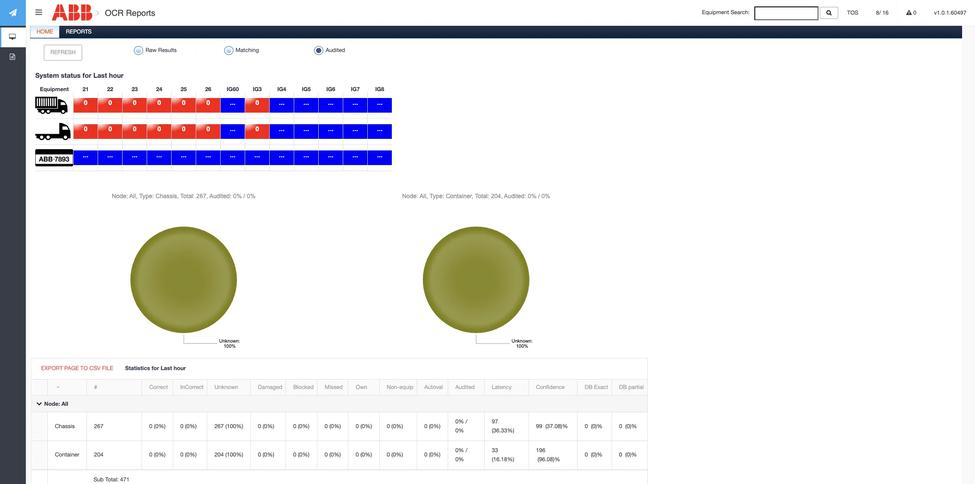 Task type: vqa. For each thing, say whether or not it's contained in the screenshot.


Task type: locate. For each thing, give the bounding box(es) containing it.
container
[[55, 452, 79, 458]]

0 horizontal spatial reports
[[66, 28, 92, 35]]

v1.0.1.60497
[[934, 9, 967, 16]]

ig60
[[227, 85, 239, 92]]

(0%)
[[154, 423, 166, 430], [185, 423, 197, 430], [263, 423, 274, 430], [298, 423, 310, 430], [329, 423, 341, 430], [360, 423, 372, 430], [392, 423, 403, 430], [429, 423, 441, 430], [154, 452, 166, 458], [185, 452, 197, 458], [263, 452, 274, 458], [298, 452, 310, 458], [329, 452, 341, 458], [360, 452, 372, 458], [392, 452, 403, 458], [429, 452, 441, 458]]

0 (0%)
[[149, 423, 166, 430], [180, 423, 197, 430], [258, 423, 274, 430], [293, 423, 310, 430], [325, 423, 341, 430], [356, 423, 372, 430], [387, 423, 403, 430], [424, 423, 441, 430], [149, 452, 166, 458], [180, 452, 197, 458], [258, 452, 274, 458], [293, 452, 310, 458], [325, 452, 341, 458], [356, 452, 372, 458], [387, 452, 403, 458], [424, 452, 441, 458]]

0 horizontal spatial hour
[[109, 71, 124, 79]]

equipment for equipment
[[40, 85, 69, 92]]

audited right autoval
[[455, 384, 475, 391]]

1 0% from the top
[[455, 419, 464, 425]]

2 / from the top
[[466, 447, 468, 454]]

1 267 from the left
[[94, 423, 103, 430]]

0%
[[455, 419, 464, 425], [455, 428, 464, 434], [455, 447, 464, 454], [455, 456, 464, 463]]

23
[[132, 85, 138, 92]]

last up 22
[[93, 71, 107, 79]]

ig3
[[253, 85, 262, 92]]

audited
[[326, 47, 345, 53], [455, 384, 475, 391]]

204 for 204 (100%)
[[215, 452, 224, 458]]

1 204 from the left
[[94, 452, 103, 458]]

1 horizontal spatial 267
[[215, 423, 224, 430]]

2 267 from the left
[[215, 423, 224, 430]]

chassis image
[[35, 123, 71, 140]]

reports right ocr
[[126, 8, 155, 18]]

1 vertical spatial reports
[[66, 28, 92, 35]]

system
[[35, 71, 59, 79]]

0 (0)%
[[585, 423, 603, 430], [619, 423, 637, 430], [585, 452, 603, 458], [619, 452, 637, 458]]

to
[[80, 365, 88, 372]]

row
[[31, 380, 647, 396]]

2 204 from the left
[[215, 452, 224, 458]]

26
[[205, 85, 211, 92]]

home link
[[31, 24, 59, 41]]

audited inside the node: all grid
[[455, 384, 475, 391]]

reports up refresh
[[66, 28, 92, 35]]

equipment left search:
[[702, 9, 729, 16]]

204 up sub
[[94, 452, 103, 458]]

exact
[[594, 384, 608, 391]]

ig4
[[277, 85, 286, 92]]

99 (37.08)%
[[536, 423, 568, 430]]

204
[[94, 452, 103, 458], [215, 452, 224, 458]]

267 up 204 (100%)
[[215, 423, 224, 430]]

1 horizontal spatial equipment
[[702, 9, 729, 16]]

(100%)
[[225, 423, 243, 430], [225, 452, 243, 458]]

1 vertical spatial equipment
[[40, 85, 69, 92]]

ig6
[[326, 85, 335, 92]]

0 horizontal spatial audited
[[326, 47, 345, 53]]

1 0% / 0% from the top
[[455, 419, 468, 434]]

1 vertical spatial hour
[[174, 365, 186, 372]]

8/ 16
[[876, 9, 889, 16]]

system status for last hour
[[35, 71, 124, 79]]

1 vertical spatial 0% / 0%
[[455, 447, 468, 463]]

2 db from the left
[[619, 384, 627, 391]]

1 vertical spatial audited
[[455, 384, 475, 391]]

0 vertical spatial last
[[93, 71, 107, 79]]

0 vertical spatial 0% / 0%
[[455, 419, 468, 434]]

for up 21
[[82, 71, 91, 79]]

196
[[536, 447, 545, 454]]

file
[[102, 365, 113, 372]]

1 / from the top
[[466, 419, 468, 425]]

1 db from the left
[[585, 384, 593, 391]]

1 vertical spatial /
[[466, 447, 468, 454]]

0 horizontal spatial 267
[[94, 423, 103, 430]]

confidence
[[536, 384, 565, 391]]

total:
[[105, 477, 119, 483]]

0 vertical spatial for
[[82, 71, 91, 79]]

(96.08)%
[[538, 456, 560, 463]]

equipment down system
[[40, 85, 69, 92]]

1 horizontal spatial hour
[[174, 365, 186, 372]]

status
[[61, 71, 81, 79]]

...
[[230, 99, 235, 106], [279, 99, 285, 106], [304, 99, 309, 106], [328, 99, 334, 106], [353, 99, 358, 106], [377, 99, 383, 106], [230, 125, 235, 132], [279, 125, 285, 132], [304, 125, 309, 132], [328, 125, 334, 132], [353, 125, 358, 132], [377, 125, 383, 132], [83, 151, 88, 159], [107, 151, 113, 159], [132, 151, 137, 159], [157, 151, 162, 159], [181, 151, 186, 159], [206, 151, 211, 159], [230, 151, 235, 159], [255, 151, 260, 159], [279, 151, 285, 159], [304, 151, 309, 159], [328, 151, 334, 159], [353, 151, 358, 159], [377, 151, 383, 159]]

1 horizontal spatial audited
[[455, 384, 475, 391]]

0% / 0% left 33
[[455, 447, 468, 463]]

/
[[466, 419, 468, 425], [466, 447, 468, 454]]

0 vertical spatial reports
[[126, 8, 155, 18]]

0
[[912, 9, 917, 16], [84, 99, 87, 106], [108, 99, 112, 106], [133, 99, 137, 106], [157, 99, 161, 106], [182, 99, 186, 106], [206, 99, 210, 106], [256, 99, 259, 106], [84, 125, 87, 132], [108, 125, 112, 132], [133, 125, 137, 132], [157, 125, 161, 132], [182, 125, 186, 132], [206, 125, 210, 132], [256, 125, 259, 132], [149, 423, 152, 430], [180, 423, 183, 430], [258, 423, 261, 430], [293, 423, 296, 430], [325, 423, 328, 430], [356, 423, 359, 430], [387, 423, 390, 430], [424, 423, 427, 430], [585, 423, 588, 430], [619, 423, 622, 430], [149, 452, 152, 458], [180, 452, 183, 458], [258, 452, 261, 458], [293, 452, 296, 458], [325, 452, 328, 458], [356, 452, 359, 458], [387, 452, 390, 458], [424, 452, 427, 458], [585, 452, 588, 458], [619, 452, 622, 458]]

non-
[[387, 384, 399, 391]]

267 right chassis
[[94, 423, 103, 430]]

1 vertical spatial for
[[152, 365, 159, 372]]

1 vertical spatial (100%)
[[225, 452, 243, 458]]

raw results
[[146, 47, 177, 53]]

system status for last hour tab list
[[29, 24, 964, 484]]

for right statistics
[[152, 365, 159, 372]]

ig7
[[351, 85, 360, 92]]

ocr reports
[[103, 8, 155, 18]]

267 for 267
[[94, 423, 103, 430]]

0 vertical spatial (100%)
[[225, 423, 243, 430]]

db left partial
[[619, 384, 627, 391]]

(16.18%)
[[492, 456, 514, 463]]

home
[[37, 28, 53, 35]]

1 horizontal spatial 204
[[215, 452, 224, 458]]

0% / 0% left the "97"
[[455, 419, 468, 434]]

1 horizontal spatial db
[[619, 384, 627, 391]]

correct
[[149, 384, 168, 391]]

autoval
[[424, 384, 443, 391]]

0 horizontal spatial equipment
[[40, 85, 69, 92]]

equipment for equipment search:
[[702, 9, 729, 16]]

24
[[156, 85, 162, 92]]

1 (100%) from the top
[[225, 423, 243, 430]]

ig5
[[302, 85, 311, 92]]

0 vertical spatial audited
[[326, 47, 345, 53]]

1 horizontal spatial for
[[152, 365, 159, 372]]

navigation
[[0, 0, 26, 67]]

latency
[[492, 384, 512, 391]]

for
[[82, 71, 91, 79], [152, 365, 159, 372]]

row inside the system status for last hour tab panel
[[31, 380, 647, 396]]

equipment
[[702, 9, 729, 16], [40, 85, 69, 92]]

204 down 267 (100%)
[[215, 452, 224, 458]]

sub
[[94, 477, 104, 483]]

(100%) down 267 (100%)
[[225, 452, 243, 458]]

hour
[[109, 71, 124, 79], [174, 365, 186, 372]]

21
[[83, 85, 89, 92]]

(36.33%)
[[492, 428, 514, 434]]

None field
[[755, 6, 819, 20]]

last up 'correct'
[[161, 365, 172, 372]]

2 (100%) from the top
[[225, 452, 243, 458]]

0 vertical spatial /
[[466, 419, 468, 425]]

0 horizontal spatial 204
[[94, 452, 103, 458]]

0% / 0%
[[455, 419, 468, 434], [455, 447, 468, 463]]

2 0% / 0% from the top
[[455, 447, 468, 463]]

267 (100%)
[[215, 423, 243, 430]]

33
[[492, 447, 498, 454]]

equipment inside the system status for last hour tab panel
[[40, 85, 69, 92]]

statistics
[[125, 365, 150, 372]]

tos
[[847, 9, 859, 16]]

(100%) up 204 (100%)
[[225, 423, 243, 430]]

/ left the "97"
[[466, 419, 468, 425]]

chassis
[[55, 423, 75, 430]]

(0)%
[[591, 423, 603, 430], [625, 423, 637, 430], [591, 452, 603, 458], [625, 452, 637, 458]]

reports
[[126, 8, 155, 18], [66, 28, 92, 35]]

267
[[94, 423, 103, 430], [215, 423, 224, 430]]

/ left 33
[[466, 447, 468, 454]]

hour up 22
[[109, 71, 124, 79]]

1 vertical spatial last
[[161, 365, 172, 372]]

audited up ig6
[[326, 47, 345, 53]]

db left exact
[[585, 384, 593, 391]]

0 vertical spatial equipment
[[702, 9, 729, 16]]

node: all grid
[[31, 380, 647, 484]]

hour up "incorrect"
[[174, 365, 186, 372]]

(100%) for 204 (100%)
[[225, 452, 243, 458]]

0 horizontal spatial db
[[585, 384, 593, 391]]

22
[[107, 85, 113, 92]]

db
[[585, 384, 593, 391], [619, 384, 627, 391]]

0 button
[[898, 0, 925, 26]]

196 (96.08)%
[[536, 447, 560, 463]]

0% / 0% for 97
[[455, 419, 468, 434]]

row containing ~
[[31, 380, 647, 396]]



Task type: describe. For each thing, give the bounding box(es) containing it.
471
[[120, 477, 129, 483]]

v1.0.1.60497 button
[[926, 0, 975, 26]]

0 horizontal spatial for
[[82, 71, 91, 79]]

blocked
[[293, 384, 314, 391]]

reports link
[[60, 24, 98, 41]]

container image
[[35, 97, 68, 114]]

tos button
[[839, 0, 867, 26]]

ig8
[[375, 85, 384, 92]]

97
[[492, 419, 498, 425]]

page
[[64, 365, 79, 372]]

/ for 33 (16.18%)
[[466, 447, 468, 454]]

#
[[94, 384, 97, 391]]

4 0% from the top
[[455, 456, 464, 463]]

sub total: 471
[[94, 477, 129, 483]]

node: all
[[44, 401, 68, 407]]

equip
[[399, 384, 413, 391]]

damaged
[[258, 384, 282, 391]]

matching
[[236, 47, 259, 53]]

~
[[55, 384, 61, 391]]

0 horizontal spatial last
[[93, 71, 107, 79]]

db for db exact
[[585, 384, 593, 391]]

1 horizontal spatial reports
[[126, 8, 155, 18]]

incorrect
[[180, 384, 204, 391]]

(100%) for 267 (100%)
[[225, 423, 243, 430]]

missed
[[325, 384, 343, 391]]

bars image
[[35, 8, 42, 16]]

16
[[883, 9, 889, 16]]

licenseplate image
[[35, 149, 73, 166]]

node:
[[44, 401, 60, 407]]

refresh button
[[44, 45, 82, 61]]

system status for last hour tab panel
[[29, 38, 964, 484]]

33 (16.18%)
[[492, 447, 514, 463]]

unknown
[[215, 384, 238, 391]]

export
[[41, 365, 63, 372]]

99
[[536, 423, 542, 430]]

0 vertical spatial hour
[[109, 71, 124, 79]]

non-equip
[[387, 384, 413, 391]]

3 0% from the top
[[455, 447, 464, 454]]

db for db partial
[[619, 384, 627, 391]]

db partial
[[619, 384, 644, 391]]

search image
[[827, 10, 832, 15]]

25
[[181, 85, 187, 92]]

export page to csv file
[[41, 365, 113, 372]]

204 for 204
[[94, 452, 103, 458]]

export page to csv file button
[[35, 361, 120, 377]]

/ for 97 (36.33%)
[[466, 419, 468, 425]]

2 0% from the top
[[455, 428, 464, 434]]

all
[[61, 401, 68, 407]]

reports inside system status for last hour tab list
[[66, 28, 92, 35]]

db exact
[[585, 384, 608, 391]]

204 (100%)
[[215, 452, 243, 458]]

(37.08)%
[[545, 423, 568, 430]]

search:
[[731, 9, 750, 16]]

1 horizontal spatial last
[[161, 365, 172, 372]]

csv
[[89, 365, 100, 372]]

node: all row group
[[31, 396, 647, 484]]

0% / 0% for 33
[[455, 447, 468, 463]]

267 for 267 (100%)
[[215, 423, 224, 430]]

refresh
[[50, 49, 76, 55]]

0 inside 0 dropdown button
[[912, 9, 917, 16]]

statistics for last hour
[[125, 365, 186, 372]]

ocr
[[105, 8, 124, 18]]

97 (36.33%)
[[492, 419, 514, 434]]

8/ 16 button
[[868, 0, 897, 26]]

raw
[[146, 47, 157, 53]]

equipment search:
[[702, 9, 755, 16]]

own
[[356, 384, 367, 391]]

results
[[158, 47, 177, 53]]

warning image
[[906, 10, 912, 15]]

8/
[[876, 9, 881, 16]]

partial
[[629, 384, 644, 391]]



